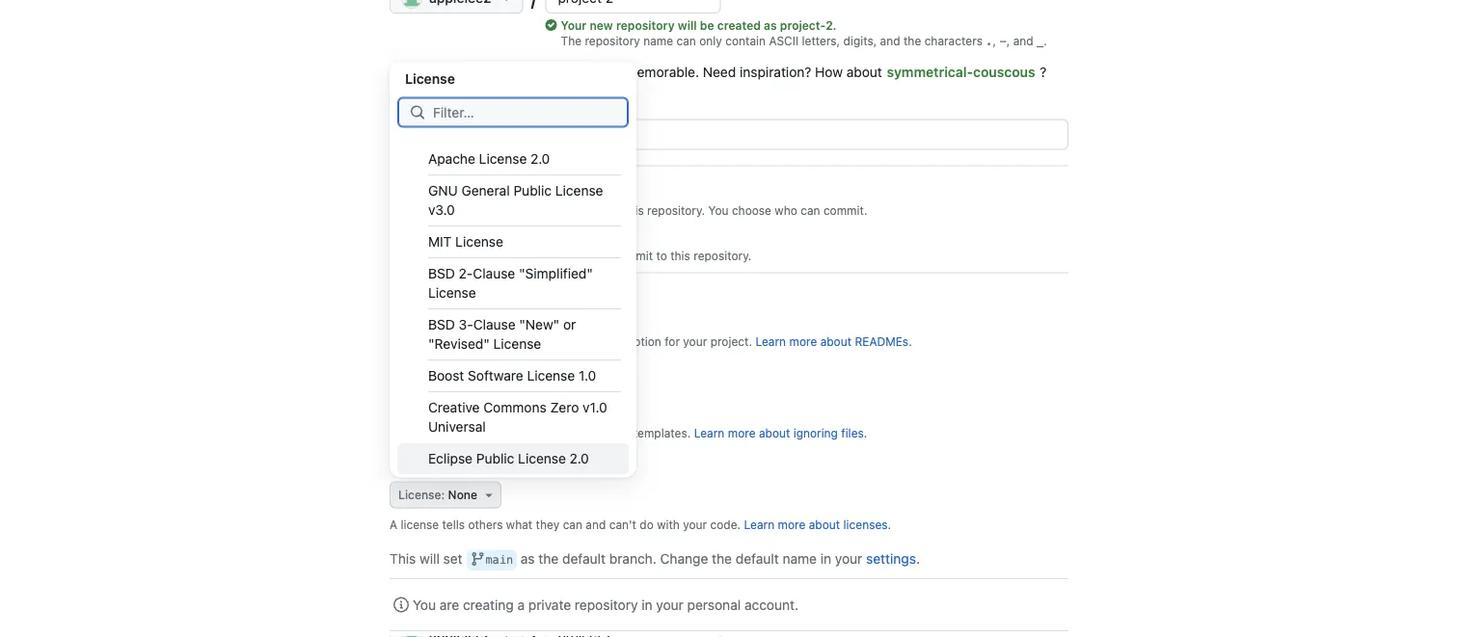 Task type: vqa. For each thing, say whether or not it's contained in the screenshot.
middle hamedsh:use-contextvar-instead-of-threadvars
no



Task type: describe. For each thing, give the bounding box(es) containing it.
1 vertical spatial .gitignore
[[398, 397, 452, 410]]

digits,
[[843, 34, 877, 47]]

great repository names are short and memorable. need inspiration? how about symmetrical-couscous ?
[[390, 64, 1047, 80]]

initialize
[[390, 291, 444, 307]]

0 vertical spatial none
[[511, 397, 540, 410]]

with:
[[545, 291, 577, 307]]

0 horizontal spatial as
[[521, 551, 535, 567]]

commit.
[[824, 204, 867, 217]]

clause for 2-
[[473, 265, 515, 281]]

see inside private you choose who can see and commit to this repository.
[[566, 249, 586, 263]]

you inside private you choose who can see and commit to this repository.
[[451, 249, 472, 263]]

1 vertical spatial learn
[[694, 427, 725, 440]]

universal
[[428, 419, 486, 434]]

a down 'or'
[[564, 335, 570, 349]]

who inside 'public anyone on the internet can see this repository. you choose who can commit.'
[[775, 204, 797, 217]]

project-
[[780, 18, 826, 32]]

general
[[461, 182, 510, 198]]

short
[[563, 64, 595, 80]]

the inside 'public anyone on the internet can see this repository. you choose who can commit.'
[[512, 204, 530, 217]]

your new repository will be created as project-2 . the repository name can only contain ascii letters, digits, and the characters . , - , and _ .
[[561, 18, 1047, 48]]

list
[[600, 427, 616, 440]]

bsd 2-clause "simplified" license
[[428, 265, 593, 300]]

public inside gnu general public license v3.0
[[514, 182, 552, 198]]

you are creating a private repository in your personal account.
[[413, 597, 799, 613]]

name inside your new repository will be created as project-2 . the repository name can only contain ascii letters, digits, and the characters . , - , and _ .
[[644, 34, 673, 47]]

a left list
[[590, 427, 597, 440]]

project.
[[710, 335, 752, 349]]

change
[[660, 551, 708, 567]]

licenses.
[[843, 518, 891, 532]]

1 horizontal spatial license
[[453, 460, 499, 475]]

can inside your new repository will be created as project-2 . the repository name can only contain ascii letters, digits, and the characters . , - , and _ .
[[677, 34, 696, 47]]

add inside initialize this repository with: add a readme file this is where you can write a long description for your project. learn more about readmes.
[[413, 315, 439, 331]]

account.
[[745, 597, 799, 613]]

lock image
[[420, 233, 444, 256]]

settings link
[[866, 551, 916, 567]]

license down write
[[527, 367, 575, 383]]

public inside 'public anyone on the internet can see this repository. you choose who can commit.'
[[451, 184, 492, 200]]

license inside option
[[518, 450, 566, 466]]

0 horizontal spatial license
[[401, 518, 439, 532]]

long
[[573, 335, 597, 349]]

description
[[600, 335, 661, 349]]

repository. inside private you choose who can see and commit to this repository.
[[694, 249, 752, 263]]

creative
[[428, 399, 480, 415]]

initialize this repository with: add a readme file this is where you can write a long description for your project. learn more about readmes.
[[390, 291, 912, 349]]

who inside private you choose who can see and commit to this repository.
[[518, 249, 540, 263]]

?
[[1040, 64, 1047, 80]]

your right with
[[683, 518, 707, 532]]

private
[[528, 597, 571, 613]]

eclipse public license 2.0
[[428, 450, 589, 466]]

ignoring
[[793, 427, 838, 440]]

.gitignore template : none
[[398, 397, 540, 410]]

0 vertical spatial .gitignore
[[419, 368, 481, 384]]

do
[[640, 518, 654, 532]]

eclipse
[[428, 450, 473, 466]]

0 horizontal spatial none
[[448, 488, 477, 502]]

with
[[657, 518, 680, 532]]

1.0
[[579, 367, 596, 383]]

this inside 'public anyone on the internet can see this repository. you choose who can commit.'
[[624, 204, 644, 217]]

Choose a license text field
[[433, 98, 628, 127]]

see inside 'public anyone on the internet can see this repository. you choose who can commit.'
[[601, 204, 621, 217]]

need
[[703, 64, 736, 80]]

git branch image
[[470, 552, 486, 567]]

and right digits,
[[880, 34, 900, 47]]

be
[[700, 18, 714, 32]]

can left commit.
[[801, 204, 820, 217]]

-
[[1000, 34, 1007, 48]]

"new"
[[519, 316, 560, 332]]

software
[[468, 367, 523, 383]]

or
[[563, 316, 576, 332]]

write
[[534, 335, 560, 349]]

set
[[443, 551, 463, 567]]

you inside 'public anyone on the internet can see this repository. you choose who can commit.'
[[708, 204, 729, 217]]

file
[[513, 315, 533, 331]]

v3.0
[[428, 202, 455, 217]]

Public radio
[[390, 194, 405, 209]]

public anyone on the internet can see this repository. you choose who can commit.
[[451, 184, 867, 217]]

letters,
[[802, 34, 840, 47]]

creative commons zero v1.0 universal
[[428, 399, 607, 434]]

description (optional)
[[390, 97, 524, 113]]

repository inside initialize this repository with: add a readme file this is where you can write a long description for your project. learn more about readmes.
[[475, 291, 542, 307]]

great
[[390, 64, 424, 80]]

0 horizontal spatial 2.0
[[531, 150, 550, 166]]

your down licenses.
[[835, 551, 863, 567]]

Private radio
[[390, 239, 405, 255]]

contain
[[726, 34, 766, 47]]

track
[[531, 427, 558, 440]]

triangle down image
[[499, 0, 515, 6]]

not
[[495, 427, 513, 440]]

1 vertical spatial more
[[728, 427, 756, 440]]

will inside your new repository will be created as project-2 . the repository name can only contain ascii letters, digits, and the characters . , - , and _ .
[[678, 18, 697, 32]]

_
[[1037, 34, 1044, 48]]

a
[[390, 518, 397, 532]]

a up license : none
[[442, 460, 450, 475]]

is
[[439, 335, 448, 349]]

ascii
[[769, 34, 799, 47]]

couscous
[[973, 64, 1035, 80]]

main
[[486, 554, 513, 567]]

0 vertical spatial :
[[504, 397, 508, 410]]

about left ignoring
[[759, 427, 790, 440]]

learn inside initialize this repository with: add a readme file this is where you can write a long description for your project. learn more about readmes.
[[756, 335, 786, 349]]

boost
[[428, 367, 464, 383]]

2 , from the left
[[1007, 34, 1010, 47]]

(optional)
[[468, 99, 524, 112]]

v1.0
[[583, 399, 607, 415]]

triangle down image for choose a license
[[481, 488, 497, 503]]

apache license 2.0
[[428, 150, 550, 166]]

can inside initialize this repository with: add a readme file this is where you can write a long description for your project. learn more about readmes.
[[511, 335, 530, 349]]

the inside your new repository will be created as project-2 . the repository name can only contain ascii letters, digits, and the characters . , - , and _ .
[[904, 34, 921, 47]]

license down anyone
[[455, 233, 503, 249]]

choose which files not to track from a list of templates. learn more about ignoring files.
[[390, 427, 867, 440]]

tells
[[442, 518, 465, 532]]

"simplified"
[[519, 265, 593, 281]]

boost software license 1.0
[[428, 367, 596, 383]]

inspiration?
[[740, 64, 811, 80]]

symmetrical-
[[887, 64, 973, 80]]

a left private
[[517, 597, 525, 613]]

1 default from the left
[[562, 551, 606, 567]]

repository. inside 'public anyone on the internet can see this repository. you choose who can commit.'
[[647, 204, 705, 217]]

personal
[[687, 597, 741, 613]]

about left licenses.
[[809, 518, 840, 532]]



Task type: locate. For each thing, give the bounding box(es) containing it.
private
[[451, 229, 497, 245]]

0 horizontal spatial triangle down image
[[481, 488, 497, 503]]

this will set
[[390, 551, 463, 567]]

public down not
[[476, 450, 514, 466]]

1 vertical spatial this
[[390, 551, 416, 567]]

1 horizontal spatial this
[[624, 204, 644, 217]]

1 vertical spatial add
[[390, 368, 416, 384]]

add down initialize
[[413, 315, 439, 331]]

license down choose a license
[[398, 488, 441, 502]]

license down 2-
[[428, 285, 476, 300]]

learn more about licenses. link
[[744, 518, 891, 532]]

repository up file
[[475, 291, 542, 307]]

none
[[511, 397, 540, 410], [448, 488, 477, 502]]

and left _
[[1013, 34, 1034, 47]]

triangle down image for add .gitignore
[[544, 396, 560, 411]]

repository up 'description (optional)'
[[428, 64, 491, 80]]

apache
[[428, 150, 475, 166]]

1 vertical spatial clause
[[473, 316, 516, 332]]

0 vertical spatial learn
[[756, 335, 786, 349]]

readmes.
[[855, 335, 912, 349]]

this
[[413, 335, 436, 349], [390, 551, 416, 567]]

to
[[656, 249, 667, 263], [516, 427, 527, 440]]

1 clause from the top
[[473, 265, 515, 281]]

1 horizontal spatial default
[[736, 551, 779, 567]]

characters
[[925, 34, 983, 47]]

"revised"
[[428, 336, 490, 352]]

public up anyone
[[451, 184, 492, 200]]

as right main
[[521, 551, 535, 567]]

on
[[495, 204, 509, 217]]

to right commit
[[656, 249, 667, 263]]

you
[[708, 204, 729, 217], [451, 249, 472, 263], [413, 597, 436, 613]]

can up "simplified"
[[544, 249, 563, 263]]

about down digits,
[[847, 64, 882, 80]]

1 vertical spatial license
[[401, 518, 439, 532]]

learn more about ignoring files. link
[[694, 427, 867, 440]]

will left set
[[420, 551, 440, 567]]

1 vertical spatial 2.0
[[570, 450, 589, 466]]

clause up the you
[[473, 316, 516, 332]]

sc 9kayk9 0 image
[[393, 597, 409, 613]]

1 vertical spatial in
[[642, 597, 652, 613]]

0 horizontal spatial who
[[518, 249, 540, 263]]

1 vertical spatial choose
[[390, 460, 439, 475]]

1 horizontal spatial who
[[775, 204, 797, 217]]

0 horizontal spatial :
[[441, 488, 445, 502]]

1 vertical spatial choose
[[475, 249, 514, 263]]

can right internet
[[579, 204, 598, 217]]

1 horizontal spatial will
[[678, 18, 697, 32]]

0 horizontal spatial to
[[516, 427, 527, 440]]

are left short
[[539, 64, 559, 80]]

license inside gnu general public license v3.0
[[555, 182, 603, 198]]

Repository text field
[[546, 0, 720, 13]]

can inside private you choose who can see and commit to this repository.
[[544, 249, 563, 263]]

about inside initialize this repository with: add a readme file this is where you can write a long description for your project. learn more about readmes.
[[820, 335, 852, 349]]

created
[[717, 18, 761, 32]]

0 horizontal spatial default
[[562, 551, 606, 567]]

repository. up commit
[[647, 204, 705, 217]]

1 horizontal spatial triangle down image
[[544, 396, 560, 411]]

1 vertical spatial triangle down image
[[481, 488, 497, 503]]

name up memorable.
[[644, 34, 673, 47]]

the
[[561, 34, 582, 47]]

0 vertical spatial add
[[413, 315, 439, 331]]

1 vertical spatial none
[[448, 488, 477, 502]]

0 vertical spatial more
[[789, 335, 817, 349]]

0 vertical spatial repository.
[[647, 204, 705, 217]]

new
[[590, 18, 613, 32]]

1 vertical spatial are
[[440, 597, 459, 613]]

2 vertical spatial learn
[[744, 518, 775, 532]]

who
[[775, 204, 797, 217], [518, 249, 540, 263]]

license right a at the left
[[401, 518, 439, 532]]

bsd up is
[[428, 316, 455, 332]]

name down learn more about licenses. link
[[783, 551, 817, 567]]

2 vertical spatial more
[[778, 518, 806, 532]]

repo image
[[420, 188, 444, 211]]

more inside initialize this repository with: add a readme file this is where you can write a long description for your project. learn more about readmes.
[[789, 335, 817, 349]]

2 horizontal spatial this
[[670, 249, 690, 263]]

as up ascii
[[764, 18, 777, 32]]

to inside private you choose who can see and commit to this repository.
[[656, 249, 667, 263]]

are left creating
[[440, 597, 459, 613]]

private you choose who can see and commit to this repository.
[[451, 229, 752, 263]]

creating
[[463, 597, 514, 613]]

0 horizontal spatial in
[[642, 597, 652, 613]]

bsd for bsd 3-clause "new" or "revised" license
[[428, 316, 455, 332]]

and left commit
[[589, 249, 609, 263]]

choose a license
[[390, 460, 499, 475]]

1 horizontal spatial none
[[511, 397, 540, 410]]

a license tells others what they can and can't do with your code. learn more about licenses.
[[390, 518, 891, 532]]

can down file
[[511, 335, 530, 349]]

internet
[[533, 204, 575, 217]]

bsd inside bsd 2-clause "simplified" license
[[428, 265, 455, 281]]

2 horizontal spatial you
[[708, 204, 729, 217]]

0 vertical spatial see
[[601, 204, 621, 217]]

default
[[562, 551, 606, 567], [736, 551, 779, 567]]

about left "readmes."
[[820, 335, 852, 349]]

more right the project.
[[789, 335, 817, 349]]

settings
[[866, 551, 916, 567]]

and left can't
[[586, 518, 606, 532]]

choose for choose which files not to track from a list of templates. learn more about ignoring files.
[[390, 427, 431, 440]]

1 horizontal spatial as
[[764, 18, 777, 32]]

1 horizontal spatial in
[[821, 551, 831, 567]]

from
[[562, 427, 587, 440]]

repository.
[[647, 204, 705, 217], [694, 249, 752, 263]]

license
[[453, 460, 499, 475], [401, 518, 439, 532]]

none up tells at bottom left
[[448, 488, 477, 502]]

who up "simplified"
[[518, 249, 540, 263]]

the down 'code.'
[[712, 551, 732, 567]]

license
[[405, 71, 455, 87], [479, 150, 527, 166], [555, 182, 603, 198], [455, 233, 503, 249], [428, 285, 476, 300], [493, 336, 541, 352], [527, 367, 575, 383], [518, 450, 566, 466], [398, 488, 441, 502]]

default left branch.
[[562, 551, 606, 567]]

public
[[514, 182, 552, 198], [451, 184, 492, 200], [476, 450, 514, 466]]

are
[[539, 64, 559, 80], [440, 597, 459, 613]]

public inside eclipse public license 2.0 option
[[476, 450, 514, 466]]

license : none
[[398, 488, 477, 502]]

1 vertical spatial :
[[441, 488, 445, 502]]

2
[[826, 18, 833, 32]]

bsd for bsd 2-clause "simplified" license
[[428, 265, 455, 281]]

your left "personal"
[[656, 597, 684, 613]]

0 horizontal spatial ,
[[993, 34, 996, 47]]

license up the general on the top left of the page
[[479, 150, 527, 166]]

clause for 3-
[[473, 316, 516, 332]]

this inside initialize this repository with: add a readme file this is where you can write a long description for your project. learn more about readmes.
[[447, 291, 471, 307]]

as the default branch. change the default name in your settings .
[[521, 551, 920, 567]]

0 vertical spatial triangle down image
[[544, 396, 560, 411]]

branch.
[[609, 551, 657, 567]]

clause inside bsd 2-clause "simplified" license
[[473, 265, 515, 281]]

1 horizontal spatial you
[[451, 249, 472, 263]]

2 vertical spatial this
[[447, 291, 471, 307]]

the up symmetrical-
[[904, 34, 921, 47]]

2.0 down choose a license text box on the top left of the page
[[531, 150, 550, 166]]

1 vertical spatial bsd
[[428, 316, 455, 332]]

and inside private you choose who can see and commit to this repository.
[[589, 249, 609, 263]]

see up private you choose who can see and commit to this repository.
[[601, 204, 621, 217]]

mit license
[[428, 233, 503, 249]]

1 horizontal spatial see
[[601, 204, 621, 217]]

2 choose from the top
[[390, 460, 439, 475]]

bsd inside the bsd 3-clause "new" or "revised" license
[[428, 316, 455, 332]]

0 vertical spatial 2.0
[[531, 150, 550, 166]]

learn right 'templates.'
[[694, 427, 725, 440]]

this down a at the left
[[390, 551, 416, 567]]

this inside private you choose who can see and commit to this repository.
[[670, 249, 690, 263]]

1 vertical spatial repository.
[[694, 249, 752, 263]]

choose inside 'public anyone on the internet can see this repository. you choose who can commit.'
[[732, 204, 772, 217]]

0 vertical spatial who
[[775, 204, 797, 217]]

1 horizontal spatial name
[[783, 551, 817, 567]]

clause inside the bsd 3-clause "new" or "revised" license
[[473, 316, 516, 332]]

triangle down image
[[544, 396, 560, 411], [481, 488, 497, 503]]

1 choose from the top
[[390, 427, 431, 440]]

0 vertical spatial as
[[764, 18, 777, 32]]

can left only
[[677, 34, 696, 47]]

see up "simplified"
[[566, 249, 586, 263]]

this left is
[[413, 335, 436, 349]]

0 horizontal spatial are
[[440, 597, 459, 613]]

1 vertical spatial this
[[670, 249, 690, 263]]

0 vertical spatial license
[[453, 460, 499, 475]]

can
[[677, 34, 696, 47], [579, 204, 598, 217], [801, 204, 820, 217], [544, 249, 563, 263], [511, 335, 530, 349], [563, 518, 582, 532]]

add left boost
[[390, 368, 416, 384]]

repository. down 'public anyone on the internet can see this repository. you choose who can commit.'
[[694, 249, 752, 263]]

your inside initialize this repository with: add a readme file this is where you can write a long description for your project. learn more about readmes.
[[683, 335, 707, 349]]

eclipse public license 2.0 option
[[397, 443, 629, 474]]

license down track
[[518, 450, 566, 466]]

license inside bsd 2-clause "simplified" license
[[428, 285, 476, 300]]

this right commit
[[670, 249, 690, 263]]

repository
[[616, 18, 675, 32], [585, 34, 640, 47], [428, 64, 491, 80], [475, 291, 542, 307], [575, 597, 638, 613]]

1 horizontal spatial :
[[504, 397, 508, 410]]

0 horizontal spatial name
[[644, 34, 673, 47]]

1 , from the left
[[993, 34, 996, 47]]

your right for at the left bottom of the page
[[683, 335, 707, 349]]

0 vertical spatial name
[[644, 34, 673, 47]]

0 vertical spatial choose
[[732, 204, 772, 217]]

0 horizontal spatial this
[[447, 291, 471, 307]]

1 vertical spatial will
[[420, 551, 440, 567]]

0 vertical spatial clause
[[473, 265, 515, 281]]

bsd left 2-
[[428, 265, 455, 281]]

learn
[[756, 335, 786, 349], [694, 427, 725, 440], [744, 518, 775, 532]]

1 vertical spatial to
[[516, 427, 527, 440]]

0 vertical spatial in
[[821, 551, 831, 567]]

,
[[993, 34, 996, 47], [1007, 34, 1010, 47]]

they
[[536, 518, 560, 532]]

description
[[390, 97, 465, 113]]

check circle fill image
[[545, 19, 557, 31]]

1 horizontal spatial 2.0
[[570, 450, 589, 466]]

1 bsd from the top
[[428, 265, 455, 281]]

a up is
[[442, 315, 450, 331]]

0 vertical spatial will
[[678, 18, 697, 32]]

add .gitignore
[[390, 368, 481, 384]]

1 vertical spatial you
[[451, 249, 472, 263]]

choose up license : none
[[390, 460, 439, 475]]

1 horizontal spatial ,
[[1007, 34, 1010, 47]]

0 vertical spatial to
[[656, 249, 667, 263]]

gnu general public license v3.0
[[428, 182, 603, 217]]

0 horizontal spatial will
[[420, 551, 440, 567]]

names
[[494, 64, 536, 80]]

to right not
[[516, 427, 527, 440]]

template
[[455, 397, 504, 410]]

2-
[[459, 265, 473, 281]]

name
[[644, 34, 673, 47], [783, 551, 817, 567]]

1 horizontal spatial are
[[539, 64, 559, 80]]

learn more about readmes. link
[[756, 335, 912, 349]]

add
[[413, 315, 439, 331], [390, 368, 416, 384]]

clause
[[473, 265, 515, 281], [473, 316, 516, 332]]

public up internet
[[514, 182, 552, 198]]

files
[[469, 427, 492, 440]]

what
[[506, 518, 533, 532]]

default down 'code.'
[[736, 551, 779, 567]]

, left -
[[993, 34, 996, 47]]

0 vertical spatial this
[[413, 335, 436, 349]]

and right short
[[599, 64, 622, 80]]

1 horizontal spatial choose
[[732, 204, 772, 217]]

0 vertical spatial bsd
[[428, 265, 455, 281]]

anyone
[[451, 204, 492, 217]]

repository down the new
[[585, 34, 640, 47]]

.gitignore down add .gitignore
[[398, 397, 452, 410]]

clause down private on the top left
[[473, 265, 515, 281]]

only
[[699, 34, 722, 47]]

2 bsd from the top
[[428, 316, 455, 332]]

more right 'code.'
[[778, 518, 806, 532]]

and
[[880, 34, 900, 47], [1013, 34, 1034, 47], [599, 64, 622, 80], [589, 249, 609, 263], [586, 518, 606, 532]]

choose down private on the top left
[[475, 249, 514, 263]]

license down files
[[453, 460, 499, 475]]

0 vertical spatial you
[[708, 204, 729, 217]]

license up description
[[405, 71, 455, 87]]

1 vertical spatial see
[[566, 249, 586, 263]]

0 vertical spatial choose
[[390, 427, 431, 440]]

of
[[619, 427, 630, 440]]

zero
[[550, 399, 579, 415]]

search image
[[410, 105, 425, 120]]

2 default from the left
[[736, 551, 779, 567]]

mit
[[428, 233, 452, 249]]

2.0 down from
[[570, 450, 589, 466]]

see
[[601, 204, 621, 217], [566, 249, 586, 263]]

as inside your new repository will be created as project-2 . the repository name can only contain ascii letters, digits, and the characters . , - , and _ .
[[764, 18, 777, 32]]

triangle down image up others
[[481, 488, 497, 503]]

choose inside private you choose who can see and commit to this repository.
[[475, 249, 514, 263]]

the down they
[[539, 551, 559, 567]]

in down learn more about licenses. link
[[821, 551, 831, 567]]

license inside the bsd 3-clause "new" or "revised" license
[[493, 336, 541, 352]]

the right on
[[512, 204, 530, 217]]

will
[[678, 18, 697, 32], [420, 551, 440, 567]]

learn right the project.
[[756, 335, 786, 349]]

: down choose a license
[[441, 488, 445, 502]]

symmetrical-couscous button
[[886, 56, 1036, 87]]

more left ignoring
[[728, 427, 756, 440]]

will left be
[[678, 18, 697, 32]]

this up commit
[[624, 204, 644, 217]]

1 vertical spatial who
[[518, 249, 540, 263]]

which
[[434, 427, 466, 440]]

choose for choose a license
[[390, 460, 439, 475]]

who left commit.
[[775, 204, 797, 217]]

repository down branch.
[[575, 597, 638, 613]]

0 horizontal spatial choose
[[475, 249, 514, 263]]

0 vertical spatial this
[[624, 204, 644, 217]]

choose left commit.
[[732, 204, 772, 217]]

choose
[[732, 204, 772, 217], [475, 249, 514, 263]]

None text field
[[391, 120, 1068, 149]]

choose left which
[[390, 427, 431, 440]]

1 horizontal spatial to
[[656, 249, 667, 263]]

the
[[904, 34, 921, 47], [512, 204, 530, 217], [539, 551, 559, 567], [712, 551, 732, 567]]

can't
[[609, 518, 637, 532]]

license down file
[[493, 336, 541, 352]]

0 horizontal spatial you
[[413, 597, 436, 613]]

this down 2-
[[447, 291, 471, 307]]

2.0 inside option
[[570, 450, 589, 466]]

others
[[468, 518, 503, 532]]

0 vertical spatial are
[[539, 64, 559, 80]]

memorable.
[[626, 64, 699, 80]]

2 vertical spatial you
[[413, 597, 436, 613]]

: down the boost software license 1.0
[[504, 397, 508, 410]]

learn right 'code.'
[[744, 518, 775, 532]]

license up internet
[[555, 182, 603, 198]]

1 vertical spatial as
[[521, 551, 535, 567]]

in down branch.
[[642, 597, 652, 613]]

0 horizontal spatial see
[[566, 249, 586, 263]]

, up 'couscous'
[[1007, 34, 1010, 47]]

repository down repository text field
[[616, 18, 675, 32]]

you
[[488, 335, 507, 349]]

choose
[[390, 427, 431, 440], [390, 460, 439, 475]]

none down the boost software license 1.0
[[511, 397, 540, 410]]

.gitignore up the 'creative'
[[419, 368, 481, 384]]

2 clause from the top
[[473, 316, 516, 332]]

code.
[[710, 518, 741, 532]]

triangle down image up track
[[544, 396, 560, 411]]

this inside initialize this repository with: add a readme file this is where you can write a long description for your project. learn more about readmes.
[[413, 335, 436, 349]]

can right they
[[563, 518, 582, 532]]

1 vertical spatial name
[[783, 551, 817, 567]]



